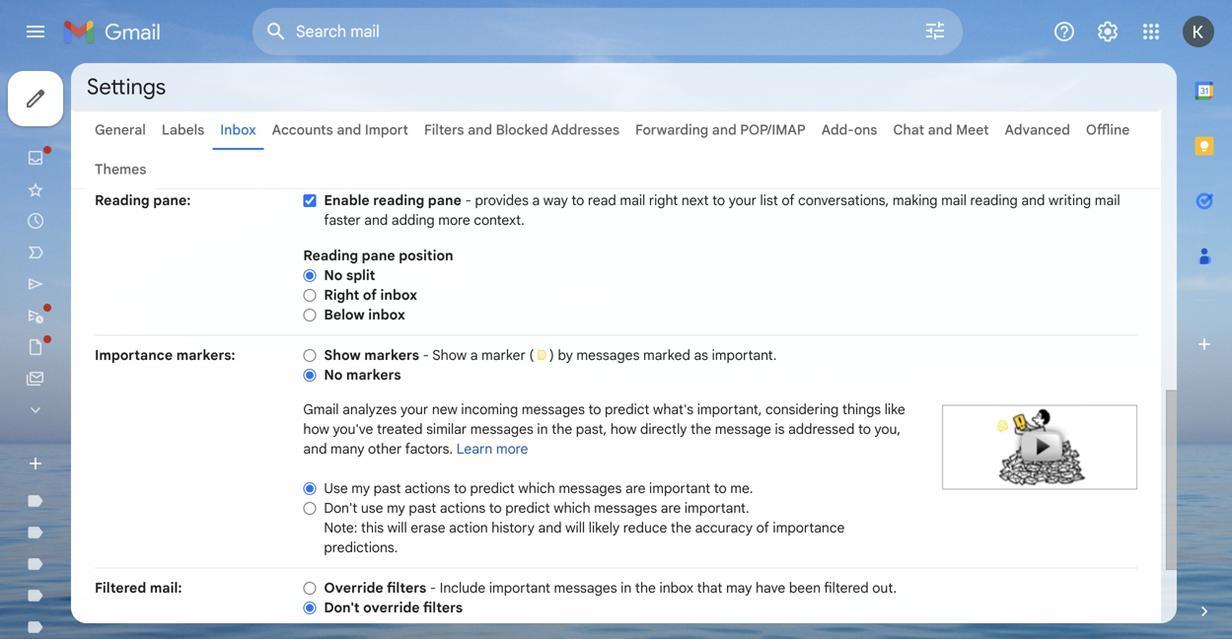 Task type: vqa. For each thing, say whether or not it's contained in the screenshot.
Show markers - Show a marker (
yes



Task type: describe. For each thing, give the bounding box(es) containing it.
and right chat
[[928, 121, 953, 139]]

importance
[[95, 347, 173, 364]]

2 vertical spatial inbox
[[660, 580, 694, 597]]

similar
[[426, 421, 467, 438]]

0 horizontal spatial past
[[374, 480, 401, 497]]

my inside "don't use my past actions to predict which messages are important. note: this will erase action history and will likely reduce the accuracy of importance predictions."
[[387, 500, 405, 517]]

2 show from the left
[[432, 347, 467, 364]]

predict inside "don't use my past actions to predict which messages are important. note: this will erase action history and will likely reduce the accuracy of importance predictions."
[[506, 500, 550, 517]]

blocked
[[496, 121, 548, 139]]

1 horizontal spatial in
[[621, 580, 632, 597]]

you,
[[875, 421, 901, 438]]

a inside - provides a way to read mail right next to your list of conversations, making mail reading and writing mail faster and adding more context.
[[532, 192, 540, 209]]

no for no split
[[324, 267, 343, 284]]

messages up "don't use my past actions to predict which messages are important. note: this will erase action history and will likely reduce the accuracy of importance predictions."
[[559, 480, 622, 497]]

reading pane:
[[95, 192, 191, 209]]

inbox
[[220, 121, 256, 139]]

this
[[361, 520, 384, 537]]

No split radio
[[303, 268, 316, 283]]

use
[[361, 500, 383, 517]]

addressed
[[789, 421, 855, 438]]

considering
[[766, 401, 839, 418]]

by
[[558, 347, 573, 364]]

right
[[649, 192, 678, 209]]

filtered
[[824, 580, 869, 597]]

read
[[588, 192, 617, 209]]

1 horizontal spatial pane
[[428, 192, 462, 209]]

override
[[324, 580, 384, 597]]

factors.
[[405, 441, 453, 458]]

offline link
[[1086, 121, 1130, 139]]

accuracy
[[695, 520, 753, 537]]

don't use my past actions to predict which messages are important. note: this will erase action history and will likely reduce the accuracy of importance predictions.
[[324, 500, 845, 557]]

that
[[697, 580, 723, 597]]

chat
[[893, 121, 925, 139]]

may
[[726, 580, 752, 597]]

markers for show
[[364, 347, 419, 364]]

settings image
[[1096, 20, 1120, 43]]

0 vertical spatial which
[[518, 480, 555, 497]]

use my past actions to predict which messages are important to me.
[[324, 480, 753, 497]]

your inside "gmail analyzes your new incoming messages to predict what's important, considering things like how you've treated similar messages in the past, how directly the message is addressed to you, and many other factors."
[[401, 401, 429, 418]]

markers:
[[176, 347, 235, 364]]

0 vertical spatial inbox
[[380, 287, 417, 304]]

1 vertical spatial important
[[489, 580, 551, 597]]

message
[[715, 421, 772, 438]]

list
[[760, 192, 778, 209]]

things
[[843, 401, 881, 418]]

provides
[[475, 192, 529, 209]]

incoming
[[461, 401, 518, 418]]

chat and meet
[[893, 121, 989, 139]]

1 vertical spatial predict
[[470, 480, 515, 497]]

filtered
[[95, 580, 146, 597]]

accounts and import link
[[272, 121, 409, 139]]

meet
[[956, 121, 989, 139]]

the left past,
[[552, 421, 573, 438]]

0 horizontal spatial my
[[352, 480, 370, 497]]

Don't override filters radio
[[303, 601, 316, 616]]

general link
[[95, 121, 146, 139]]

1 how from the left
[[303, 421, 330, 438]]

use
[[324, 480, 348, 497]]

to up past,
[[589, 401, 601, 418]]

marked
[[643, 347, 691, 364]]

to right way
[[572, 192, 585, 209]]

and down enable reading pane
[[364, 212, 388, 229]]

forwarding and pop/imap link
[[636, 121, 806, 139]]

1 vertical spatial a
[[470, 347, 478, 364]]

accounts and import
[[272, 121, 409, 139]]

messages up past,
[[522, 401, 585, 418]]

1 will from the left
[[388, 520, 407, 537]]

important. inside "don't use my past actions to predict which messages are important. note: this will erase action history and will likely reduce the accuracy of importance predictions."
[[685, 500, 750, 517]]

in inside "gmail analyzes your new incoming messages to predict what's important, considering things like how you've treated similar messages in the past, how directly the message is addressed to you, and many other factors."
[[537, 421, 548, 438]]

1 vertical spatial filters
[[423, 600, 463, 617]]

override
[[363, 600, 420, 617]]

position
[[399, 247, 453, 264]]

is
[[775, 421, 785, 438]]

way
[[544, 192, 568, 209]]

learn
[[457, 441, 493, 458]]

1 mail from the left
[[620, 192, 646, 209]]

many
[[331, 441, 365, 458]]

reduce
[[623, 520, 667, 537]]

right
[[324, 287, 359, 304]]

likely
[[589, 520, 620, 537]]

reading for reading pane:
[[95, 192, 150, 209]]

labels
[[162, 121, 205, 139]]

1 reading from the left
[[373, 192, 425, 209]]

override filters - include important messages in the inbox that may have been filtered out.
[[324, 580, 897, 597]]

making
[[893, 192, 938, 209]]

importance
[[773, 520, 845, 537]]

filters and blocked addresses link
[[424, 121, 620, 139]]

advanced link
[[1005, 121, 1071, 139]]

Search mail text field
[[296, 22, 868, 41]]

search mail image
[[259, 14, 294, 49]]

mail:
[[150, 580, 182, 597]]

don't for don't use my past actions to predict which messages are important. note: this will erase action history and will likely reduce the accuracy of importance predictions.
[[324, 500, 358, 517]]

to inside "don't use my past actions to predict which messages are important. note: this will erase action history and will likely reduce the accuracy of importance predictions."
[[489, 500, 502, 517]]

2 mail from the left
[[942, 192, 967, 209]]

0 vertical spatial important
[[649, 480, 711, 497]]

note:
[[324, 520, 358, 537]]

inbox link
[[220, 121, 256, 139]]

general
[[95, 121, 146, 139]]

analyzes
[[343, 401, 397, 418]]

learn more link
[[457, 441, 528, 458]]

the down reduce
[[635, 580, 656, 597]]

0 vertical spatial filters
[[387, 580, 426, 597]]

out.
[[873, 580, 897, 597]]

treated
[[377, 421, 423, 438]]

of inside "don't use my past actions to predict which messages are important. note: this will erase action history and will likely reduce the accuracy of importance predictions."
[[757, 520, 770, 537]]

other
[[368, 441, 402, 458]]

history
[[492, 520, 535, 537]]

actions inside "don't use my past actions to predict which messages are important. note: this will erase action history and will likely reduce the accuracy of importance predictions."
[[440, 500, 486, 517]]

advanced
[[1005, 121, 1071, 139]]

ons
[[854, 121, 878, 139]]

and right filters
[[468, 121, 492, 139]]

forwarding
[[636, 121, 709, 139]]

2 how from the left
[[611, 421, 637, 438]]

1 show from the left
[[324, 347, 361, 364]]

forwarding and pop/imap
[[636, 121, 806, 139]]

0 horizontal spatial of
[[363, 287, 377, 304]]

- provides a way to read mail right next to your list of conversations, making mail reading and writing mail faster and adding more context.
[[324, 192, 1121, 229]]

)
[[550, 347, 554, 364]]

no split
[[324, 267, 375, 284]]

and left writing
[[1022, 192, 1045, 209]]

context.
[[474, 212, 525, 229]]



Task type: locate. For each thing, give the bounding box(es) containing it.
messages down "don't use my past actions to predict which messages are important. note: this will erase action history and will likely reduce the accuracy of importance predictions."
[[554, 580, 617, 597]]

1 vertical spatial your
[[401, 401, 429, 418]]

are inside "don't use my past actions to predict which messages are important. note: this will erase action history and will likely reduce the accuracy of importance predictions."
[[661, 500, 681, 517]]

0 horizontal spatial mail
[[620, 192, 646, 209]]

1 vertical spatial pane
[[362, 247, 395, 264]]

0 vertical spatial are
[[626, 480, 646, 497]]

1 horizontal spatial more
[[496, 441, 528, 458]]

which up history
[[518, 480, 555, 497]]

Use my past actions to predict which messages are important to me. radio
[[303, 481, 316, 496]]

0 vertical spatial predict
[[605, 401, 650, 418]]

addresses
[[551, 121, 620, 139]]

no
[[324, 267, 343, 284], [324, 367, 343, 384]]

enable
[[324, 192, 370, 209]]

of up below inbox on the left
[[363, 287, 377, 304]]

past,
[[576, 421, 607, 438]]

of inside - provides a way to read mail right next to your list of conversations, making mail reading and writing mail faster and adding more context.
[[782, 192, 795, 209]]

actions up erase
[[405, 480, 450, 497]]

0 vertical spatial actions
[[405, 480, 450, 497]]

messages right by
[[577, 347, 640, 364]]

me.
[[731, 480, 753, 497]]

1 horizontal spatial reading
[[303, 247, 358, 264]]

None radio
[[303, 348, 316, 363], [303, 501, 316, 516], [303, 581, 316, 596], [303, 348, 316, 363], [303, 501, 316, 516], [303, 581, 316, 596]]

messages
[[577, 347, 640, 364], [522, 401, 585, 418], [471, 421, 534, 438], [559, 480, 622, 497], [594, 500, 657, 517], [554, 580, 617, 597]]

- up similar
[[423, 347, 429, 364]]

tab list
[[1177, 63, 1233, 568]]

in left past,
[[537, 421, 548, 438]]

how down gmail
[[303, 421, 330, 438]]

1 don't from the top
[[324, 500, 358, 517]]

0 vertical spatial important.
[[712, 347, 777, 364]]

1 vertical spatial reading
[[303, 247, 358, 264]]

0 horizontal spatial more
[[438, 212, 471, 229]]

add-
[[822, 121, 854, 139]]

gmail
[[303, 401, 339, 418]]

mail right read
[[620, 192, 646, 209]]

you've
[[333, 421, 373, 438]]

more right learn
[[496, 441, 528, 458]]

like
[[885, 401, 906, 418]]

and left pop/imap on the top right of the page
[[712, 121, 737, 139]]

None search field
[[253, 8, 963, 55]]

1 horizontal spatial will
[[566, 520, 585, 537]]

messages up reduce
[[594, 500, 657, 517]]

no markers
[[324, 367, 401, 384]]

0 vertical spatial in
[[537, 421, 548, 438]]

- inside - provides a way to read mail right next to your list of conversations, making mail reading and writing mail faster and adding more context.
[[465, 192, 472, 209]]

1 vertical spatial more
[[496, 441, 528, 458]]

the inside "don't use my past actions to predict which messages are important. note: this will erase action history and will likely reduce the accuracy of importance predictions."
[[671, 520, 692, 537]]

gmail image
[[63, 12, 171, 51]]

gmail analyzes your new incoming messages to predict what's important, considering things like how you've treated similar messages in the past, how directly the message is addressed to you, and many other factors.
[[303, 401, 906, 458]]

my up use
[[352, 480, 370, 497]]

pane
[[428, 192, 462, 209], [362, 247, 395, 264]]

directly
[[640, 421, 687, 438]]

will left likely
[[566, 520, 585, 537]]

No markers radio
[[303, 368, 316, 383]]

Right of inbox radio
[[303, 288, 316, 303]]

1 horizontal spatial are
[[661, 500, 681, 517]]

and left import
[[337, 121, 361, 139]]

inbox up below inbox on the left
[[380, 287, 417, 304]]

1 vertical spatial inbox
[[368, 306, 405, 324]]

show up no markers
[[324, 347, 361, 364]]

None checkbox
[[303, 193, 316, 208]]

1 horizontal spatial mail
[[942, 192, 967, 209]]

writing
[[1049, 192, 1092, 209]]

no right no markers radio
[[324, 367, 343, 384]]

your up treated
[[401, 401, 429, 418]]

will
[[388, 520, 407, 537], [566, 520, 585, 537]]

1 horizontal spatial a
[[532, 192, 540, 209]]

important up reduce
[[649, 480, 711, 497]]

faster
[[324, 212, 361, 229]]

inbox left that
[[660, 580, 694, 597]]

1 vertical spatial past
[[409, 500, 436, 517]]

- for include
[[430, 580, 436, 597]]

predict down "learn more"
[[470, 480, 515, 497]]

filtered mail:
[[95, 580, 182, 597]]

predict
[[605, 401, 650, 418], [470, 480, 515, 497], [506, 500, 550, 517]]

0 vertical spatial don't
[[324, 500, 358, 517]]

the right reduce
[[671, 520, 692, 537]]

important,
[[697, 401, 762, 418]]

add-ons
[[822, 121, 878, 139]]

chat and meet link
[[893, 121, 989, 139]]

mail right writing
[[1095, 192, 1121, 209]]

your left list
[[729, 192, 757, 209]]

1 vertical spatial -
[[423, 347, 429, 364]]

reading inside - provides a way to read mail right next to your list of conversations, making mail reading and writing mail faster and adding more context.
[[971, 192, 1018, 209]]

1 horizontal spatial show
[[432, 347, 467, 364]]

have
[[756, 580, 786, 597]]

pane up adding
[[428, 192, 462, 209]]

which up likely
[[554, 500, 591, 517]]

0 horizontal spatial pane
[[362, 247, 395, 264]]

0 vertical spatial -
[[465, 192, 472, 209]]

don't override filters
[[324, 600, 463, 617]]

to up history
[[489, 500, 502, 517]]

learn more
[[457, 441, 528, 458]]

messages inside "don't use my past actions to predict which messages are important. note: this will erase action history and will likely reduce the accuracy of importance predictions."
[[594, 500, 657, 517]]

0 vertical spatial a
[[532, 192, 540, 209]]

0 vertical spatial my
[[352, 480, 370, 497]]

a left marker
[[470, 347, 478, 364]]

1 horizontal spatial how
[[611, 421, 637, 438]]

reading up adding
[[373, 192, 425, 209]]

2 will from the left
[[566, 520, 585, 537]]

mail right making
[[942, 192, 967, 209]]

how right past,
[[611, 421, 637, 438]]

filters
[[424, 121, 464, 139]]

actions
[[405, 480, 450, 497], [440, 500, 486, 517]]

0 horizontal spatial will
[[388, 520, 407, 537]]

more inside - provides a way to read mail right next to your list of conversations, making mail reading and writing mail faster and adding more context.
[[438, 212, 471, 229]]

predict down use my past actions to predict which messages are important to me. on the bottom of page
[[506, 500, 550, 517]]

2 no from the top
[[324, 367, 343, 384]]

0 horizontal spatial show
[[324, 347, 361, 364]]

0 horizontal spatial a
[[470, 347, 478, 364]]

no up right
[[324, 267, 343, 284]]

inbox
[[380, 287, 417, 304], [368, 306, 405, 324], [660, 580, 694, 597]]

reading
[[95, 192, 150, 209], [303, 247, 358, 264]]

2 don't from the top
[[324, 600, 360, 617]]

filters down include
[[423, 600, 463, 617]]

2 horizontal spatial of
[[782, 192, 795, 209]]

which inside "don't use my past actions to predict which messages are important. note: this will erase action history and will likely reduce the accuracy of importance predictions."
[[554, 500, 591, 517]]

advanced search options image
[[916, 11, 955, 50]]

0 vertical spatial past
[[374, 480, 401, 497]]

predictions.
[[324, 539, 398, 557]]

right of inbox
[[324, 287, 417, 304]]

reading down the meet
[[971, 192, 1018, 209]]

link to an instructional video for priority inbox image
[[942, 405, 1138, 490]]

to left me. at the right bottom
[[714, 480, 727, 497]]

2 vertical spatial of
[[757, 520, 770, 537]]

1 horizontal spatial your
[[729, 192, 757, 209]]

important. right as
[[712, 347, 777, 364]]

don't down override
[[324, 600, 360, 617]]

0 vertical spatial no
[[324, 267, 343, 284]]

what's
[[653, 401, 694, 418]]

to right the next
[[713, 192, 725, 209]]

1 horizontal spatial reading
[[971, 192, 1018, 209]]

2 vertical spatial predict
[[506, 500, 550, 517]]

2 vertical spatial -
[[430, 580, 436, 597]]

of
[[782, 192, 795, 209], [363, 287, 377, 304], [757, 520, 770, 537]]

and inside "don't use my past actions to predict which messages are important. note: this will erase action history and will likely reduce the accuracy of importance predictions."
[[538, 520, 562, 537]]

inbox down "right of inbox"
[[368, 306, 405, 324]]

show left marker
[[432, 347, 467, 364]]

1 horizontal spatial important
[[649, 480, 711, 497]]

are
[[626, 480, 646, 497], [661, 500, 681, 517]]

2 horizontal spatial mail
[[1095, 192, 1121, 209]]

labels link
[[162, 121, 205, 139]]

predict inside "gmail analyzes your new incoming messages to predict what's important, considering things like how you've treated similar messages in the past, how directly the message is addressed to you, and many other factors."
[[605, 401, 650, 418]]

reading up no split
[[303, 247, 358, 264]]

0 horizontal spatial how
[[303, 421, 330, 438]]

import
[[365, 121, 409, 139]]

your
[[729, 192, 757, 209], [401, 401, 429, 418]]

Below inbox radio
[[303, 308, 316, 323]]

1 vertical spatial of
[[363, 287, 377, 304]]

3 mail from the left
[[1095, 192, 1121, 209]]

0 horizontal spatial are
[[626, 480, 646, 497]]

past inside "don't use my past actions to predict which messages are important. note: this will erase action history and will likely reduce the accuracy of importance predictions."
[[409, 500, 436, 517]]

and left many
[[303, 441, 327, 458]]

important.
[[712, 347, 777, 364], [685, 500, 750, 517]]

and inside "gmail analyzes your new incoming messages to predict what's important, considering things like how you've treated similar messages in the past, how directly the message is addressed to you, and many other factors."
[[303, 441, 327, 458]]

no for no markers
[[324, 367, 343, 384]]

mail
[[620, 192, 646, 209], [942, 192, 967, 209], [1095, 192, 1121, 209]]

settings
[[87, 73, 166, 101]]

0 horizontal spatial in
[[537, 421, 548, 438]]

of right list
[[782, 192, 795, 209]]

in down reduce
[[621, 580, 632, 597]]

to down things
[[859, 421, 871, 438]]

include
[[440, 580, 486, 597]]

0 vertical spatial reading
[[95, 192, 150, 209]]

and right history
[[538, 520, 562, 537]]

themes
[[95, 161, 146, 178]]

reading pane position
[[303, 247, 453, 264]]

my right use
[[387, 500, 405, 517]]

markers for no
[[346, 367, 401, 384]]

2 reading from the left
[[971, 192, 1018, 209]]

don't inside "don't use my past actions to predict which messages are important. note: this will erase action history and will likely reduce the accuracy of importance predictions."
[[324, 500, 358, 517]]

1 horizontal spatial past
[[409, 500, 436, 517]]

0 vertical spatial markers
[[364, 347, 419, 364]]

been
[[789, 580, 821, 597]]

enable reading pane
[[324, 192, 462, 209]]

actions up action on the bottom left
[[440, 500, 486, 517]]

0 horizontal spatial reading
[[95, 192, 150, 209]]

-
[[465, 192, 472, 209], [423, 347, 429, 364], [430, 580, 436, 597]]

main menu image
[[24, 20, 47, 43]]

0 horizontal spatial important
[[489, 580, 551, 597]]

0 horizontal spatial your
[[401, 401, 429, 418]]

themes link
[[95, 161, 146, 178]]

1 vertical spatial are
[[661, 500, 681, 517]]

0 horizontal spatial reading
[[373, 192, 425, 209]]

1 vertical spatial markers
[[346, 367, 401, 384]]

don't
[[324, 500, 358, 517], [324, 600, 360, 617]]

1 vertical spatial in
[[621, 580, 632, 597]]

to up action on the bottom left
[[454, 480, 467, 497]]

markers
[[364, 347, 419, 364], [346, 367, 401, 384]]

1 horizontal spatial of
[[757, 520, 770, 537]]

predict up past,
[[605, 401, 650, 418]]

a left way
[[532, 192, 540, 209]]

0 vertical spatial your
[[729, 192, 757, 209]]

markers up no markers
[[364, 347, 419, 364]]

1 no from the top
[[324, 267, 343, 284]]

filters and blocked addresses
[[424, 121, 620, 139]]

1 vertical spatial which
[[554, 500, 591, 517]]

1 horizontal spatial my
[[387, 500, 405, 517]]

the down what's
[[691, 421, 712, 438]]

pane:
[[153, 192, 191, 209]]

- for show
[[423, 347, 429, 364]]

split
[[346, 267, 375, 284]]

important right include
[[489, 580, 551, 597]]

marker
[[482, 347, 526, 364]]

(
[[529, 347, 534, 364]]

1 vertical spatial no
[[324, 367, 343, 384]]

1 vertical spatial actions
[[440, 500, 486, 517]]

1 vertical spatial don't
[[324, 600, 360, 617]]

will right this
[[388, 520, 407, 537]]

past up use
[[374, 480, 401, 497]]

0 vertical spatial pane
[[428, 192, 462, 209]]

your inside - provides a way to read mail right next to your list of conversations, making mail reading and writing mail faster and adding more context.
[[729, 192, 757, 209]]

- left 'provides'
[[465, 192, 472, 209]]

next
[[682, 192, 709, 209]]

new
[[432, 401, 458, 418]]

of right accuracy
[[757, 520, 770, 537]]

0 vertical spatial of
[[782, 192, 795, 209]]

important. up accuracy
[[685, 500, 750, 517]]

past up erase
[[409, 500, 436, 517]]

don't up note: on the left bottom of page
[[324, 500, 358, 517]]

don't for don't override filters
[[324, 600, 360, 617]]

- left include
[[430, 580, 436, 597]]

filters up don't override filters
[[387, 580, 426, 597]]

reading down themes link
[[95, 192, 150, 209]]

to
[[572, 192, 585, 209], [713, 192, 725, 209], [589, 401, 601, 418], [859, 421, 871, 438], [454, 480, 467, 497], [714, 480, 727, 497], [489, 500, 502, 517]]

0 vertical spatial more
[[438, 212, 471, 229]]

show markers - show a marker (
[[324, 347, 538, 364]]

more right adding
[[438, 212, 471, 229]]

markers up analyzes
[[346, 367, 401, 384]]

reading for reading pane position
[[303, 247, 358, 264]]

reading
[[373, 192, 425, 209], [971, 192, 1018, 209]]

1 vertical spatial my
[[387, 500, 405, 517]]

navigation
[[0, 63, 237, 639]]

messages up the learn more link
[[471, 421, 534, 438]]

below inbox
[[324, 306, 405, 324]]

1 vertical spatial important.
[[685, 500, 750, 517]]

as
[[694, 347, 709, 364]]

action
[[449, 520, 488, 537]]

pane up split
[[362, 247, 395, 264]]



